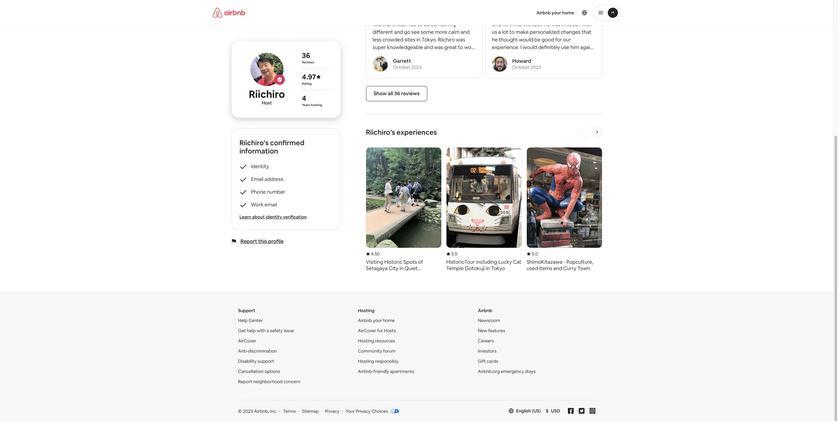 Task type: describe. For each thing, give the bounding box(es) containing it.
sitemap link
[[302, 409, 319, 415]]

"…we had a great time on our tour with riichiro. it was nice to do something different and go see some more calm and less crowded sites in tokyo.  riichiro was super knowledgeable and was great to work with. before the tour, he asked us questions about things we wanted to see and help customize the tour. i recommend booking a private tour!…
[[373, 13, 476, 81]]

privacy link
[[325, 409, 340, 415]]

profile
[[268, 238, 284, 245]]

1 vertical spatial riichiro
[[249, 88, 285, 101]]

help inside "…we had a great time on our tour with riichiro. it was nice to do something different and go see some more calm and less crowded sites in tokyo.  riichiro was super knowledgeable and was great to work with. before the tour, he asked us questions about things we wanted to see and help customize the tour. i recommend booking a private tour!…
[[456, 59, 466, 66]]

community forum
[[358, 349, 396, 354]]

airbnb your home link inside profile element
[[533, 6, 578, 19]]

1 vertical spatial home
[[383, 318, 395, 324]]

riichiro's
[[239, 138, 269, 147]]

rating 4.50 out of 5 image
[[366, 251, 380, 257]]

report this profile
[[240, 238, 284, 245]]

booking
[[451, 67, 471, 74]]

forum
[[383, 349, 396, 354]]

0 vertical spatial lot
[[584, 13, 590, 20]]

·
[[280, 409, 281, 415]]

touch
[[567, 21, 581, 28]]

tour,
[[411, 52, 422, 58]]

0 vertical spatial would
[[519, 36, 534, 43]]

email address
[[251, 176, 283, 183]]

historictour including lucky cat temple gotokuji in tokyo group
[[447, 148, 522, 272]]

super
[[373, 44, 386, 51]]

1 vertical spatial would
[[523, 44, 537, 51]]

to left do at the right
[[418, 21, 423, 28]]

and left go in the left of the page
[[394, 29, 403, 35]]

crowded
[[383, 36, 404, 43]]

shimokitazawa - popculture, used items and curry town group
[[527, 148, 602, 272]]

$
[[546, 409, 549, 414]]

with inside "…we had a great time on our tour with riichiro. it was nice to do something different and go see some more calm and less crowded sites in tokyo.  riichiro was super knowledgeable and was great to work with. before the tour, he asked us questions about things we wanted to see and help customize the tour. i recommend booking a private tour!…
[[453, 13, 463, 20]]

before
[[385, 52, 401, 58]]

more
[[435, 29, 448, 35]]

different
[[373, 29, 393, 35]]

anti-
[[238, 349, 248, 354]]

hosting for hosting resources
[[358, 338, 374, 344]]

a up into
[[518, 13, 521, 20]]

0 horizontal spatial see
[[412, 29, 420, 35]]

your privacy choices
[[346, 409, 388, 415]]

garrett
[[393, 58, 411, 64]]

in inside "…we had a great time on our tour with riichiro. it was nice to do something different and go see some more calm and less crowded sites in tokyo.  riichiro was super knowledgeable and was great to work with. before the tour, he asked us questions about things we wanted to see and help customize the tour. i recommend booking a private tour!…
[[417, 36, 421, 43]]

2023 for howard
[[531, 64, 541, 70]]

0 horizontal spatial for
[[377, 328, 383, 334]]

some
[[421, 29, 434, 35]]

knowledgeable
[[387, 44, 423, 51]]

hosting responsibly link
[[358, 359, 399, 365]]

36 reviews
[[302, 51, 314, 64]]

0 horizontal spatial airbnb your home link
[[358, 318, 395, 324]]

1 horizontal spatial see
[[437, 59, 445, 66]]

get help with a safety issue
[[238, 328, 294, 334]]

in inside "…rick was a great host and really put a lot of effort into the tour. he was in touch with us a lot to make personalized changes that he thought would be good for our experience. i would definitely use him again for a personalized tour!…
[[562, 21, 566, 28]]

to up the 'recommend'
[[431, 59, 436, 66]]

a down effort
[[499, 29, 501, 35]]

1 privacy from the left
[[325, 409, 340, 415]]

community
[[358, 349, 382, 354]]

tour. inside "…we had a great time on our tour with riichiro. it was nice to do something different and go see some more calm and less crowded sites in tokyo.  riichiro was super knowledgeable and was great to work with. before the tour, he asked us questions about things we wanted to see and help customize the tour. i recommend booking a private tour!…
[[407, 67, 418, 74]]

1 vertical spatial the
[[402, 52, 410, 58]]

i inside "…rick was a great host and really put a lot of effort into the tour. he was in touch with us a lot to make personalized changes that he thought would be good for our experience. i would definitely use him again for a personalized tour!…
[[521, 44, 522, 51]]

to inside "…rick was a great host and really put a lot of effort into the tour. he was in touch with us a lot to make personalized changes that he thought would be good for our experience. i would definitely use him again for a personalized tour!…
[[510, 29, 515, 35]]

howard user profile image
[[492, 56, 508, 72]]

english (us)
[[517, 409, 541, 414]]

disability support
[[238, 359, 274, 365]]

home inside profile element
[[563, 10, 575, 16]]

hosting
[[311, 103, 322, 107]]

use
[[562, 44, 570, 51]]

had
[[387, 13, 395, 20]]

something
[[431, 21, 456, 28]]

email
[[251, 176, 263, 183]]

him
[[571, 44, 579, 51]]

hosting resources link
[[358, 338, 395, 344]]

options
[[265, 369, 280, 375]]

0 vertical spatial personalized
[[530, 29, 560, 35]]

help center link
[[238, 318, 263, 324]]

(us)
[[532, 409, 541, 414]]

less
[[373, 36, 382, 43]]

show
[[374, 90, 387, 97]]

airbnb your home inside profile element
[[537, 10, 575, 16]]

1 vertical spatial your
[[373, 318, 382, 324]]

i inside "…we had a great time on our tour with riichiro. it was nice to do something different and go see some more calm and less crowded sites in tokyo.  riichiro was super knowledgeable and was great to work with. before the tour, he asked us questions about things we wanted to see and help customize the tour. i recommend booking a private tour!…
[[419, 67, 420, 74]]

aircover for hosts
[[358, 328, 396, 334]]

about inside "…we had a great time on our tour with riichiro. it was nice to do something different and go see some more calm and less crowded sites in tokyo.  riichiro was super knowledgeable and was great to work with. before the tour, he asked us questions about things we wanted to see and help customize the tour. i recommend booking a private tour!…
[[373, 59, 387, 66]]

reviews
[[401, 90, 420, 97]]

was right it at the left top of page
[[397, 21, 406, 28]]

email
[[265, 202, 277, 208]]

support
[[258, 359, 274, 365]]

0 vertical spatial for
[[556, 36, 562, 43]]

hosting resources
[[358, 338, 395, 344]]

thought
[[499, 36, 518, 43]]

do
[[424, 21, 430, 28]]

riichiro.
[[373, 21, 391, 28]]

with inside "…rick was a great host and really put a lot of effort into the tour. he was in touch with us a lot to make personalized changes that he thought would be good for our experience. i would definitely use him again for a personalized tour!…
[[582, 21, 592, 28]]

he inside "…rick was a great host and really put a lot of effort into the tour. he was in touch with us a lot to make personalized changes that he thought would be good for our experience. i would definitely use him again for a personalized tour!…
[[492, 36, 498, 43]]

phone
[[251, 189, 266, 196]]

visiting historic spots of setagaya city in quiet atmosphere group
[[366, 148, 441, 272]]

cancellation options link
[[238, 369, 280, 375]]

2 vertical spatial with
[[257, 328, 266, 334]]

howard user profile image
[[492, 56, 508, 72]]

report for report neighborhood concern
[[238, 379, 252, 385]]

community forum link
[[358, 349, 396, 354]]

gift cards link
[[478, 359, 498, 365]]

cancellation
[[238, 369, 264, 375]]

1 vertical spatial lot
[[502, 29, 509, 35]]

2023 for garrett
[[412, 64, 422, 70]]

a right had
[[397, 13, 399, 20]]

friendly
[[374, 369, 389, 375]]

great for nice
[[400, 13, 413, 20]]

rating 5.0 out of 5 image
[[527, 251, 538, 257]]

navigate to instagram image
[[590, 409, 596, 414]]

and up booking at the top right of page
[[446, 59, 455, 66]]

riichiro's
[[366, 128, 395, 137]]

a down experience.
[[500, 52, 503, 58]]

riichiro's experiences
[[366, 128, 437, 137]]

tour. inside "…rick was a great host and really put a lot of effort into the tour. he was in touch with us a lot to make personalized changes that he thought would be good for our experience. i would definitely use him again for a personalized tour!…
[[532, 21, 543, 28]]

your inside airbnb your home link
[[552, 10, 562, 16]]

stays
[[525, 369, 536, 375]]

learn about identity verification
[[239, 214, 307, 220]]

1 vertical spatial for
[[492, 52, 499, 58]]

was up asked
[[434, 44, 443, 51]]

address
[[265, 176, 283, 183]]

careers
[[478, 338, 494, 344]]

safety
[[270, 328, 283, 334]]

confirmed
[[270, 138, 304, 147]]

1 horizontal spatial great
[[445, 44, 457, 51]]

usd
[[551, 409, 561, 414]]

1 vertical spatial personalized
[[504, 52, 534, 58]]

was up into
[[508, 13, 517, 20]]

about inside button
[[252, 214, 265, 220]]

2 vertical spatial the
[[398, 67, 406, 74]]

center
[[249, 318, 263, 324]]

help center
[[238, 318, 263, 324]]

$ usd
[[546, 409, 561, 414]]

profile element
[[425, 0, 621, 26]]

0 horizontal spatial 2023
[[243, 409, 253, 415]]

make
[[516, 29, 529, 35]]

gift cards
[[478, 359, 498, 365]]

"…rick was a great host and really put a lot of effort into the tour. he was in touch with us a lot to make personalized changes that he thought would be good for our experience. i would definitely use him again for a personalized tour!…
[[492, 13, 593, 58]]

terms
[[283, 409, 296, 415]]

aircover for hosts link
[[358, 328, 396, 334]]

report neighborhood concern link
[[238, 379, 301, 385]]

he
[[544, 21, 551, 28]]

airbnb.org emergency stays
[[478, 369, 536, 375]]

riichiro inside "…we had a great time on our tour with riichiro. it was nice to do something different and go see some more calm and less crowded sites in tokyo.  riichiro was super knowledgeable and was great to work with. before the tour, he asked us questions about things we wanted to see and help customize the tour. i recommend booking a private tour!…
[[438, 36, 455, 43]]

disability support link
[[238, 359, 274, 365]]

english (us) button
[[509, 409, 541, 414]]

report neighborhood concern
[[238, 379, 301, 385]]

4.50
[[371, 251, 380, 257]]



Task type: vqa. For each thing, say whether or not it's contained in the screenshot.
all
yes



Task type: locate. For each thing, give the bounding box(es) containing it.
1 vertical spatial us
[[445, 52, 450, 58]]

tour!… inside "…rick was a great host and really put a lot of effort into the tour. he was in touch with us a lot to make personalized changes that he thought would be good for our experience. i would definitely use him again for a personalized tour!…
[[535, 52, 550, 58]]

0 vertical spatial airbnb your home link
[[533, 6, 578, 19]]

home up touch
[[563, 10, 575, 16]]

5.0 inside shimokitazawa - popculture, used items and curry town group
[[532, 251, 538, 257]]

cancellation options
[[238, 369, 280, 375]]

your up "aircover for hosts"
[[373, 318, 382, 324]]

new features
[[478, 328, 506, 334]]

0 horizontal spatial airbnb your home
[[358, 318, 395, 324]]

your right host
[[552, 10, 562, 16]]

1 horizontal spatial 5.0
[[532, 251, 538, 257]]

1 horizontal spatial airbnb
[[478, 308, 493, 314]]

help
[[238, 318, 248, 324]]

2023 down definitely
[[531, 64, 541, 70]]

0 horizontal spatial riichiro
[[249, 88, 285, 101]]

1 horizontal spatial privacy
[[356, 409, 371, 415]]

1 vertical spatial in
[[417, 36, 421, 43]]

4.97
[[302, 72, 316, 81]]

us
[[492, 29, 497, 35], [445, 52, 450, 58]]

neighborhood
[[253, 379, 283, 385]]

1 horizontal spatial in
[[562, 21, 566, 28]]

and up he
[[548, 13, 556, 20]]

customize
[[373, 67, 397, 74]]

0 horizontal spatial lot
[[502, 29, 509, 35]]

all
[[388, 90, 393, 97]]

recommend
[[421, 67, 450, 74]]

howard october 2023
[[513, 58, 541, 70]]

a right put
[[580, 13, 583, 20]]

a left safety
[[267, 328, 269, 334]]

help up booking at the top right of page
[[456, 59, 466, 66]]

36 inside button
[[394, 90, 400, 97]]

was right he
[[552, 21, 561, 28]]

2 horizontal spatial great
[[522, 13, 535, 20]]

0 horizontal spatial with
[[257, 328, 266, 334]]

"…we
[[373, 13, 385, 20]]

airbnb your home
[[537, 10, 575, 16], [358, 318, 395, 324]]

report down cancellation
[[238, 379, 252, 385]]

private
[[373, 75, 389, 81]]

lot
[[584, 13, 590, 20], [502, 29, 509, 35]]

riichiro down verified host image
[[249, 88, 285, 101]]

tour!… inside "…we had a great time on our tour with riichiro. it was nice to do something different and go see some more calm and less crowded sites in tokyo.  riichiro was super knowledgeable and was great to work with. before the tour, he asked us questions about things we wanted to see and help customize the tour. i recommend booking a private tour!…
[[390, 75, 405, 81]]

riichiro down more
[[438, 36, 455, 43]]

tour. down 'we'
[[407, 67, 418, 74]]

airbnb.org
[[478, 369, 500, 375]]

help right get
[[247, 328, 256, 334]]

report this profile button
[[240, 238, 284, 245]]

hosting for hosting
[[358, 308, 375, 314]]

responsibly
[[375, 359, 399, 365]]

he inside "…we had a great time on our tour with riichiro. it was nice to do something different and go see some more calm and less crowded sites in tokyo.  riichiro was super knowledgeable and was great to work with. before the tour, he asked us questions about things we wanted to see and help customize the tour. i recommend booking a private tour!…
[[423, 52, 429, 58]]

definitely
[[538, 44, 560, 51]]

1 hosting from the top
[[358, 308, 375, 314]]

english
[[517, 409, 531, 414]]

would down make
[[519, 36, 534, 43]]

and inside "…rick was a great host and really put a lot of effort into the tour. he was in touch with us a lot to make personalized changes that he thought would be good for our experience. i would definitely use him again for a personalized tour!…
[[548, 13, 556, 20]]

i down wanted
[[419, 67, 420, 74]]

4
[[302, 94, 306, 103]]

with right tour
[[453, 13, 463, 20]]

experience.
[[492, 44, 520, 51]]

with down center
[[257, 328, 266, 334]]

about down work
[[252, 214, 265, 220]]

nice
[[407, 21, 417, 28]]

your
[[346, 409, 355, 415]]

to
[[418, 21, 423, 28], [510, 29, 515, 35], [458, 44, 463, 51], [431, 59, 436, 66]]

hosting
[[358, 308, 375, 314], [358, 338, 374, 344], [358, 359, 374, 365]]

0 vertical spatial airbnb
[[537, 10, 551, 16]]

garrett user profile image
[[373, 56, 388, 72], [373, 56, 388, 72]]

2023 right 'we'
[[412, 64, 422, 70]]

1 vertical spatial see
[[437, 59, 445, 66]]

to up questions
[[458, 44, 463, 51]]

airbnb up aircover for hosts link
[[358, 318, 372, 324]]

2023
[[412, 64, 422, 70], [531, 64, 541, 70], [243, 409, 253, 415]]

riichiro
[[438, 36, 455, 43], [249, 88, 285, 101]]

riichiro user profile image
[[250, 53, 284, 86], [250, 53, 284, 86]]

aircover for aircover for hosts
[[358, 328, 376, 334]]

1 vertical spatial our
[[564, 36, 571, 43]]

1 horizontal spatial for
[[492, 52, 499, 58]]

go
[[404, 29, 411, 35]]

36 up reviews
[[302, 51, 310, 60]]

calm
[[449, 29, 460, 35]]

airbnb your home link up "aircover for hosts"
[[358, 318, 395, 324]]

airbnb-friendly apartments
[[358, 369, 414, 375]]

great left host
[[522, 13, 535, 20]]

home up hosts
[[383, 318, 395, 324]]

us down of
[[492, 29, 497, 35]]

tour. down host
[[532, 21, 543, 28]]

0 vertical spatial tour!…
[[535, 52, 550, 58]]

1 vertical spatial he
[[423, 52, 429, 58]]

a right booking at the top right of page
[[472, 67, 474, 74]]

would down be
[[523, 44, 537, 51]]

aircover up hosting resources link
[[358, 328, 376, 334]]

1 vertical spatial with
[[582, 21, 592, 28]]

new features link
[[478, 328, 506, 334]]

2 vertical spatial airbnb
[[358, 318, 372, 324]]

1 horizontal spatial riichiro
[[438, 36, 455, 43]]

hosting responsibly
[[358, 359, 399, 365]]

in
[[562, 21, 566, 28], [417, 36, 421, 43]]

0 horizontal spatial our
[[433, 13, 441, 20]]

0 horizontal spatial tour!…
[[390, 75, 405, 81]]

0 vertical spatial i
[[521, 44, 522, 51]]

0 horizontal spatial he
[[423, 52, 429, 58]]

rating 5.0 out of 5 image
[[447, 251, 458, 257]]

hosting up "aircover for hosts"
[[358, 308, 375, 314]]

report left this
[[240, 238, 257, 245]]

0 vertical spatial about
[[373, 59, 387, 66]]

1 horizontal spatial with
[[453, 13, 463, 20]]

experiences
[[397, 128, 437, 137]]

it
[[392, 21, 395, 28]]

investors link
[[478, 349, 497, 354]]

1 horizontal spatial airbnb your home
[[537, 10, 575, 16]]

36 inside 36 reviews
[[302, 51, 310, 60]]

terms link
[[283, 409, 296, 415]]

on
[[426, 13, 432, 20]]

tour!… down the "customize"
[[390, 75, 405, 81]]

1 horizontal spatial 36
[[394, 90, 400, 97]]

work
[[465, 44, 476, 51]]

sites
[[405, 36, 416, 43]]

1 horizontal spatial lot
[[584, 13, 590, 20]]

great inside "…rick was a great host and really put a lot of effort into the tour. he was in touch with us a lot to make personalized changes that he thought would be good for our experience. i would definitely use him again for a personalized tour!…
[[522, 13, 535, 20]]

us inside "…we had a great time on our tour with riichiro. it was nice to do something different and go see some more calm and less crowded sites in tokyo.  riichiro was super knowledgeable and was great to work with. before the tour, he asked us questions about things we wanted to see and help customize the tour. i recommend booking a private tour!…
[[445, 52, 450, 58]]

in right sites
[[417, 36, 421, 43]]

changes
[[561, 29, 581, 35]]

your privacy choices link
[[346, 409, 399, 415]]

privacy left your on the left bottom of page
[[325, 409, 340, 415]]

0 vertical spatial the
[[523, 21, 531, 28]]

2 5.0 from the left
[[532, 251, 538, 257]]

the down 'we'
[[398, 67, 406, 74]]

36 right all
[[394, 90, 400, 97]]

navigate to facebook image
[[568, 409, 574, 414]]

and right calm
[[461, 29, 470, 35]]

0 vertical spatial tour.
[[532, 21, 543, 28]]

2 october from the left
[[513, 64, 530, 70]]

we
[[404, 59, 411, 66]]

1 horizontal spatial october
[[513, 64, 530, 70]]

5.0
[[452, 251, 458, 257], [532, 251, 538, 257]]

us right asked
[[445, 52, 450, 58]]

2 horizontal spatial with
[[582, 21, 592, 28]]

personalized down he
[[530, 29, 560, 35]]

report
[[240, 238, 257, 245], [238, 379, 252, 385]]

4 years hosting
[[302, 94, 322, 107]]

0 vertical spatial riichiro
[[438, 36, 455, 43]]

airbnb your home link up he
[[533, 6, 578, 19]]

be
[[535, 36, 541, 43]]

tokyo.
[[422, 36, 437, 43]]

2 hosting from the top
[[358, 338, 374, 344]]

1 october from the left
[[393, 64, 411, 70]]

2023 right ©
[[243, 409, 253, 415]]

number
[[267, 189, 285, 196]]

great up questions
[[445, 44, 457, 51]]

years
[[302, 103, 310, 107]]

see down asked
[[437, 59, 445, 66]]

get help with a safety issue link
[[238, 328, 294, 334]]

our inside "…we had a great time on our tour with riichiro. it was nice to do something different and go see some more calm and less crowded sites in tokyo.  riichiro was super knowledgeable and was great to work with. before the tour, he asked us questions about things we wanted to see and help customize the tour. i recommend booking a private tour!…
[[433, 13, 441, 20]]

navigate to twitter image
[[579, 409, 585, 414]]

1 vertical spatial report
[[238, 379, 252, 385]]

0 vertical spatial he
[[492, 36, 498, 43]]

privacy right your on the left bottom of page
[[356, 409, 371, 415]]

was down calm
[[456, 36, 465, 43]]

garrett october 2023
[[393, 58, 422, 70]]

he up wanted
[[423, 52, 429, 58]]

our right on
[[433, 13, 441, 20]]

0 vertical spatial airbnb your home
[[537, 10, 575, 16]]

2023 inside howard october 2023
[[531, 64, 541, 70]]

great for into
[[522, 13, 535, 20]]

for up the use
[[556, 36, 562, 43]]

investors
[[478, 349, 497, 354]]

this
[[258, 238, 267, 245]]

1 horizontal spatial 2023
[[412, 64, 422, 70]]

for down experience.
[[492, 52, 499, 58]]

and down tokyo.
[[424, 44, 433, 51]]

the down 'knowledgeable'
[[402, 52, 410, 58]]

0 horizontal spatial help
[[247, 328, 256, 334]]

work email
[[251, 202, 277, 208]]

2023 inside garrett october 2023
[[412, 64, 422, 70]]

airbnb inside profile element
[[537, 10, 551, 16]]

hosting up airbnb-
[[358, 359, 374, 365]]

0 horizontal spatial privacy
[[325, 409, 340, 415]]

0 horizontal spatial about
[[252, 214, 265, 220]]

0 horizontal spatial 36
[[302, 51, 310, 60]]

report for report this profile
[[240, 238, 257, 245]]

0 horizontal spatial aircover
[[238, 338, 256, 344]]

with up that
[[582, 21, 592, 28]]

1 horizontal spatial tour.
[[532, 21, 543, 28]]

october right howard user profile icon
[[513, 64, 530, 70]]

0 horizontal spatial october
[[393, 64, 411, 70]]

5.0 for rating 5.0 out of 5 image
[[532, 251, 538, 257]]

1 horizontal spatial airbnb your home link
[[533, 6, 578, 19]]

he up experience.
[[492, 36, 498, 43]]

our up the use
[[564, 36, 571, 43]]

hosting up the community
[[358, 338, 374, 344]]

great
[[400, 13, 413, 20], [522, 13, 535, 20], [445, 44, 457, 51]]

2 horizontal spatial airbnb
[[537, 10, 551, 16]]

october inside garrett october 2023
[[393, 64, 411, 70]]

personalized down experience.
[[504, 52, 534, 58]]

5.0 inside historictour including lucky cat temple gotokuji in tokyo group
[[452, 251, 458, 257]]

he
[[492, 36, 498, 43], [423, 52, 429, 58]]

0 horizontal spatial tour.
[[407, 67, 418, 74]]

0 vertical spatial report
[[240, 238, 257, 245]]

0 vertical spatial our
[[433, 13, 441, 20]]

5.0 for rating 5.0 out of 5 icon
[[452, 251, 458, 257]]

1 vertical spatial tour!…
[[390, 75, 405, 81]]

to up "thought"
[[510, 29, 515, 35]]

2 vertical spatial for
[[377, 328, 383, 334]]

tour.
[[532, 21, 543, 28], [407, 67, 418, 74]]

0 vertical spatial 36
[[302, 51, 310, 60]]

with
[[453, 13, 463, 20], [582, 21, 592, 28], [257, 328, 266, 334]]

0 horizontal spatial home
[[383, 318, 395, 324]]

0 vertical spatial in
[[562, 21, 566, 28]]

1 vertical spatial 36
[[394, 90, 400, 97]]

into
[[513, 21, 522, 28]]

see right go in the left of the page
[[412, 29, 420, 35]]

1 horizontal spatial home
[[563, 10, 575, 16]]

0 vertical spatial home
[[563, 10, 575, 16]]

1 5.0 from the left
[[452, 251, 458, 257]]

choices
[[372, 409, 388, 415]]

about down with.
[[373, 59, 387, 66]]

us inside "…rick was a great host and really put a lot of effort into the tour. he was in touch with us a lot to make personalized changes that he thought would be good for our experience. i would definitely use him again for a personalized tour!…
[[492, 29, 497, 35]]

1 horizontal spatial about
[[373, 59, 387, 66]]

3 hosting from the top
[[358, 359, 374, 365]]

airbnb your home up he
[[537, 10, 575, 16]]

1 horizontal spatial help
[[456, 59, 466, 66]]

0 vertical spatial with
[[453, 13, 463, 20]]

learn
[[239, 214, 251, 220]]

features
[[488, 328, 506, 334]]

©
[[238, 409, 242, 415]]

1 horizontal spatial he
[[492, 36, 498, 43]]

0 horizontal spatial great
[[400, 13, 413, 20]]

1 vertical spatial hosting
[[358, 338, 374, 344]]

for left hosts
[[377, 328, 383, 334]]

0 vertical spatial your
[[552, 10, 562, 16]]

wanted
[[412, 59, 429, 66]]

lot right put
[[584, 13, 590, 20]]

1 horizontal spatial our
[[564, 36, 571, 43]]

work
[[251, 202, 264, 208]]

rating
[[302, 82, 312, 86]]

sitemap
[[302, 409, 319, 415]]

october inside howard october 2023
[[513, 64, 530, 70]]

1 horizontal spatial aircover
[[358, 328, 376, 334]]

0 horizontal spatial airbnb
[[358, 318, 372, 324]]

i
[[521, 44, 522, 51], [419, 67, 420, 74]]

the inside "…rick was a great host and really put a lot of effort into the tour. he was in touch with us a lot to make personalized changes that he thought would be good for our experience. i would definitely use him again for a personalized tour!…
[[523, 21, 531, 28]]

october for garrett
[[393, 64, 411, 70]]

0 horizontal spatial us
[[445, 52, 450, 58]]

hosting for hosting responsibly
[[358, 359, 374, 365]]

airbnb your home link
[[533, 6, 578, 19], [358, 318, 395, 324]]

tour!… down definitely
[[535, 52, 550, 58]]

i up the howard
[[521, 44, 522, 51]]

october down 'before'
[[393, 64, 411, 70]]

2 vertical spatial hosting
[[358, 359, 374, 365]]

1 vertical spatial airbnb your home
[[358, 318, 395, 324]]

0 horizontal spatial in
[[417, 36, 421, 43]]

airbnb up newsroom link
[[478, 308, 493, 314]]

cards
[[487, 359, 498, 365]]

aircover for aircover link on the bottom left of page
[[238, 338, 256, 344]]

1 vertical spatial airbnb
[[478, 308, 493, 314]]

aircover up anti-
[[238, 338, 256, 344]]

in down really
[[562, 21, 566, 28]]

great up the nice
[[400, 13, 413, 20]]

airbnb
[[537, 10, 551, 16], [478, 308, 493, 314], [358, 318, 372, 324]]

1 vertical spatial tour.
[[407, 67, 418, 74]]

1 horizontal spatial your
[[552, 10, 562, 16]]

0 vertical spatial us
[[492, 29, 497, 35]]

time
[[414, 13, 425, 20]]

our inside "…rick was a great host and really put a lot of effort into the tour. he was in touch with us a lot to make personalized changes that he thought would be good for our experience. i would definitely use him again for a personalized tour!…
[[564, 36, 571, 43]]

1 horizontal spatial tour!…
[[535, 52, 550, 58]]

verified host image
[[277, 77, 282, 82]]

the up make
[[523, 21, 531, 28]]

2 privacy from the left
[[356, 409, 371, 415]]

airbnb up he
[[537, 10, 551, 16]]

1 horizontal spatial i
[[521, 44, 522, 51]]

get
[[238, 328, 246, 334]]

0 vertical spatial aircover
[[358, 328, 376, 334]]

october for howard
[[513, 64, 530, 70]]

support
[[238, 308, 255, 314]]

1 vertical spatial aircover
[[238, 338, 256, 344]]

lot down effort
[[502, 29, 509, 35]]

1 vertical spatial i
[[419, 67, 420, 74]]

airbnb your home up "aircover for hosts"
[[358, 318, 395, 324]]

reviews
[[302, 60, 314, 64]]

was
[[508, 13, 517, 20], [397, 21, 406, 28], [552, 21, 561, 28], [456, 36, 465, 43], [434, 44, 443, 51]]

1 vertical spatial airbnb your home link
[[358, 318, 395, 324]]

1 vertical spatial help
[[247, 328, 256, 334]]

0 horizontal spatial your
[[373, 318, 382, 324]]



